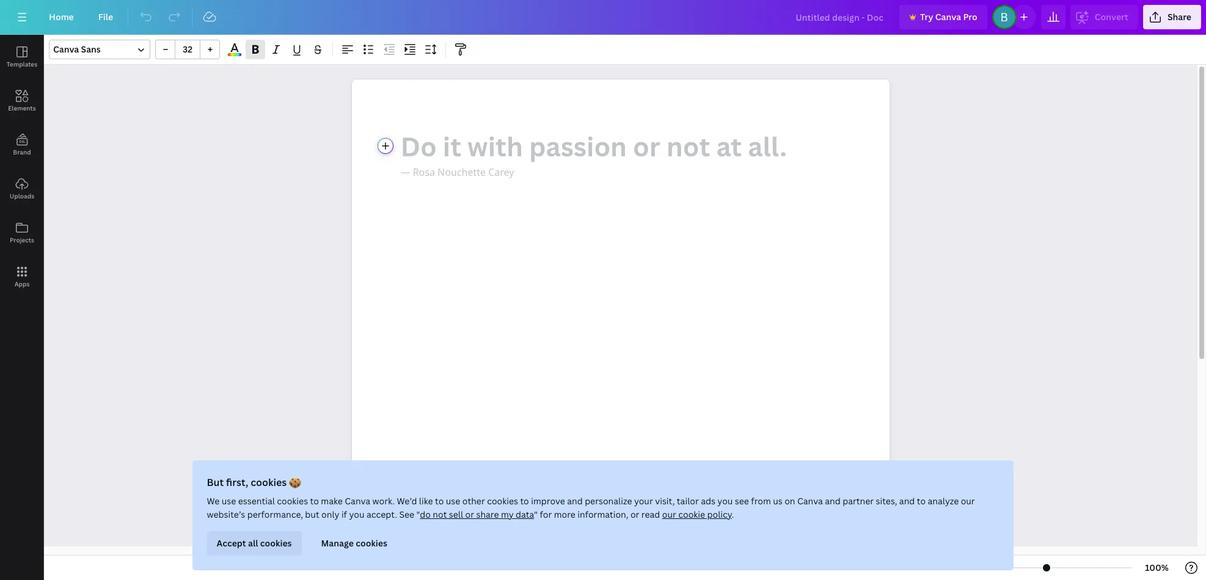 Task type: vqa. For each thing, say whether or not it's contained in the screenshot.
Home
yes



Task type: describe. For each thing, give the bounding box(es) containing it.
0 horizontal spatial our
[[663, 509, 677, 521]]

side panel tab list
[[0, 35, 44, 299]]

.
[[732, 509, 734, 521]]

apps
[[14, 280, 30, 288]]

accept all cookies
[[217, 538, 292, 549]]

3 and from the left
[[900, 496, 915, 507]]

but first, cookies 🍪 dialog
[[192, 461, 1014, 571]]

but
[[207, 476, 224, 489]]

on
[[785, 496, 796, 507]]

100%
[[1145, 562, 1169, 574]]

2 use from the left
[[446, 496, 461, 507]]

we'd
[[397, 496, 417, 507]]

ads
[[701, 496, 716, 507]]

color range image
[[228, 53, 241, 56]]

elements
[[8, 104, 36, 112]]

we use essential cookies to make canva work. we'd like to use other cookies to improve and personalize your visit, tailor ads you see from us on canva and partner sites, and to analyze our website's performance, but only if you accept. see "
[[207, 496, 975, 521]]

0 horizontal spatial you
[[350, 509, 365, 521]]

from
[[752, 496, 771, 507]]

personalize
[[585, 496, 632, 507]]

information,
[[578, 509, 629, 521]]

uploads
[[10, 192, 34, 200]]

your
[[635, 496, 653, 507]]

2 to from the left
[[435, 496, 444, 507]]

cookies up my
[[487, 496, 519, 507]]

file button
[[88, 5, 123, 29]]

templates
[[7, 60, 37, 68]]

home link
[[39, 5, 84, 29]]

read
[[642, 509, 660, 521]]

manage cookies button
[[312, 532, 397, 556]]

my
[[501, 509, 514, 521]]

us
[[773, 496, 783, 507]]

visit,
[[656, 496, 675, 507]]

cookies down accept.
[[356, 538, 388, 549]]

for
[[540, 509, 552, 521]]

cookies down 🍪
[[277, 496, 308, 507]]

1 to from the left
[[310, 496, 319, 507]]

only
[[322, 509, 340, 521]]

Design title text field
[[786, 5, 895, 29]]

share
[[477, 509, 499, 521]]

pro
[[963, 11, 978, 23]]

2 and from the left
[[825, 496, 841, 507]]

canva inside canva sans popup button
[[53, 43, 79, 55]]

templates button
[[0, 35, 44, 79]]

100% button
[[1137, 559, 1177, 578]]

convert button
[[1071, 5, 1138, 29]]

🍪
[[289, 476, 302, 489]]

try
[[920, 11, 933, 23]]

canva sans button
[[49, 40, 150, 59]]

our cookie policy link
[[663, 509, 732, 521]]

main menu bar
[[0, 0, 1206, 35]]

see
[[400, 509, 415, 521]]

uploads button
[[0, 167, 44, 211]]

do
[[420, 509, 431, 521]]

essential
[[239, 496, 275, 507]]

not
[[433, 509, 447, 521]]

other
[[463, 496, 485, 507]]

do not sell or share my data link
[[420, 509, 534, 521]]

more
[[554, 509, 576, 521]]

manage cookies
[[321, 538, 388, 549]]



Task type: locate. For each thing, give the bounding box(es) containing it.
our right analyze
[[961, 496, 975, 507]]

analyze
[[928, 496, 959, 507]]

first,
[[226, 476, 249, 489]]

website's
[[207, 509, 246, 521]]

you
[[718, 496, 733, 507], [350, 509, 365, 521]]

we
[[207, 496, 220, 507]]

you up policy
[[718, 496, 733, 507]]

1 use from the left
[[222, 496, 236, 507]]

1 vertical spatial you
[[350, 509, 365, 521]]

accept
[[217, 538, 246, 549]]

" inside we use essential cookies to make canva work. we'd like to use other cookies to improve and personalize your visit, tailor ads you see from us on canva and partner sites, and to analyze our website's performance, but only if you accept. see "
[[417, 509, 420, 521]]

brand
[[13, 148, 31, 156]]

2 or from the left
[[631, 509, 640, 521]]

to left analyze
[[917, 496, 926, 507]]

accept.
[[367, 509, 398, 521]]

– – number field
[[179, 43, 196, 55]]

cookies right all
[[261, 538, 292, 549]]

"
[[417, 509, 420, 521], [534, 509, 538, 521]]

0 vertical spatial you
[[718, 496, 733, 507]]

or left read
[[631, 509, 640, 521]]

to
[[310, 496, 319, 507], [435, 496, 444, 507], [521, 496, 529, 507], [917, 496, 926, 507]]

try canva pro
[[920, 11, 978, 23]]

share button
[[1143, 5, 1201, 29]]

sell
[[449, 509, 464, 521]]

None text field
[[352, 79, 889, 581]]

canva left sans
[[53, 43, 79, 55]]

canva
[[935, 11, 961, 23], [53, 43, 79, 55], [345, 496, 371, 507], [798, 496, 823, 507]]

sites,
[[876, 496, 898, 507]]

3 to from the left
[[521, 496, 529, 507]]

file
[[98, 11, 113, 23]]

manage
[[321, 538, 354, 549]]

4 to from the left
[[917, 496, 926, 507]]

cookie
[[679, 509, 706, 521]]

brand button
[[0, 123, 44, 167]]

policy
[[708, 509, 732, 521]]

share
[[1168, 11, 1192, 23]]

use
[[222, 496, 236, 507], [446, 496, 461, 507]]

2 horizontal spatial and
[[900, 496, 915, 507]]

" left for
[[534, 509, 538, 521]]

our
[[961, 496, 975, 507], [663, 509, 677, 521]]

do not sell or share my data " for more information, or read our cookie policy .
[[420, 509, 734, 521]]

1 vertical spatial our
[[663, 509, 677, 521]]

accept all cookies button
[[207, 532, 302, 556]]

1 and from the left
[[568, 496, 583, 507]]

elements button
[[0, 79, 44, 123]]

1 horizontal spatial "
[[534, 509, 538, 521]]

0 horizontal spatial and
[[568, 496, 583, 507]]

use up sell
[[446, 496, 461, 507]]

apps button
[[0, 255, 44, 299]]

see
[[735, 496, 749, 507]]

1 horizontal spatial or
[[631, 509, 640, 521]]

home
[[49, 11, 74, 23]]

make
[[321, 496, 343, 507]]

projects
[[10, 236, 34, 244]]

canva right on
[[798, 496, 823, 507]]

our down "visit,"
[[663, 509, 677, 521]]

canva right try
[[935, 11, 961, 23]]

partner
[[843, 496, 874, 507]]

and right sites,
[[900, 496, 915, 507]]

0 horizontal spatial use
[[222, 496, 236, 507]]

sans
[[81, 43, 101, 55]]

work.
[[373, 496, 395, 507]]

improve
[[531, 496, 565, 507]]

cookies
[[251, 476, 287, 489], [277, 496, 308, 507], [487, 496, 519, 507], [261, 538, 292, 549], [356, 538, 388, 549]]

0 vertical spatial our
[[961, 496, 975, 507]]

and up "do not sell or share my data " for more information, or read our cookie policy ." at the bottom
[[568, 496, 583, 507]]

if
[[342, 509, 347, 521]]

to right like
[[435, 496, 444, 507]]

2 " from the left
[[534, 509, 538, 521]]

0 horizontal spatial or
[[466, 509, 475, 521]]

" right see
[[417, 509, 420, 521]]

0 horizontal spatial "
[[417, 509, 420, 521]]

and left partner
[[825, 496, 841, 507]]

1 horizontal spatial our
[[961, 496, 975, 507]]

you right if
[[350, 509, 365, 521]]

1 " from the left
[[417, 509, 420, 521]]

performance,
[[248, 509, 303, 521]]

and
[[568, 496, 583, 507], [825, 496, 841, 507], [900, 496, 915, 507]]

but first, cookies 🍪
[[207, 476, 302, 489]]

or right sell
[[466, 509, 475, 521]]

try canva pro button
[[899, 5, 987, 29]]

canva sans
[[53, 43, 101, 55]]

1 or from the left
[[466, 509, 475, 521]]

but
[[305, 509, 320, 521]]

1 horizontal spatial you
[[718, 496, 733, 507]]

like
[[419, 496, 433, 507]]

cookies up essential at bottom
[[251, 476, 287, 489]]

1 horizontal spatial use
[[446, 496, 461, 507]]

to up data
[[521, 496, 529, 507]]

convert
[[1095, 11, 1129, 23]]

tailor
[[677, 496, 699, 507]]

projects button
[[0, 211, 44, 255]]

group
[[155, 40, 220, 59]]

canva inside try canva pro button
[[935, 11, 961, 23]]

1 horizontal spatial and
[[825, 496, 841, 507]]

our inside we use essential cookies to make canva work. we'd like to use other cookies to improve and personalize your visit, tailor ads you see from us on canva and partner sites, and to analyze our website's performance, but only if you accept. see "
[[961, 496, 975, 507]]

use up the website's
[[222, 496, 236, 507]]

or
[[466, 509, 475, 521], [631, 509, 640, 521]]

data
[[516, 509, 534, 521]]

all
[[248, 538, 258, 549]]

to up but
[[310, 496, 319, 507]]

canva up if
[[345, 496, 371, 507]]



